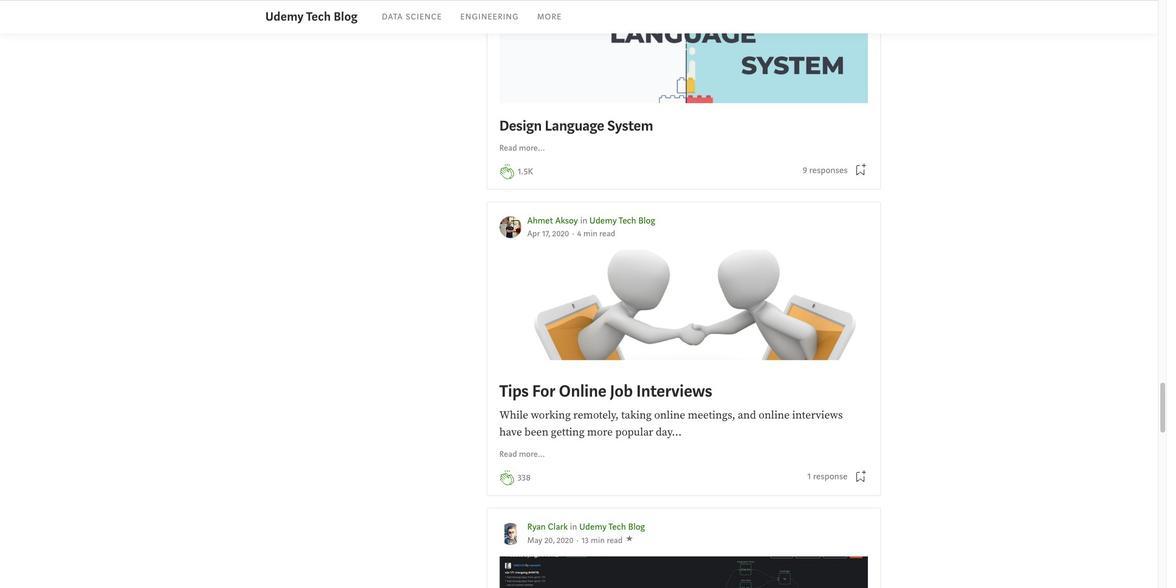 Task type: locate. For each thing, give the bounding box(es) containing it.
online up 'day…'
[[654, 409, 686, 423]]

go to the profile of ahmet aksoy image
[[500, 217, 521, 238]]

338 button
[[518, 472, 531, 485]]

2020 right 20,
[[557, 536, 574, 547]]

udemy for ahmet aksoy
[[590, 215, 617, 227]]

1 vertical spatial in
[[570, 522, 577, 533]]

0 vertical spatial read
[[500, 143, 517, 154]]

udemy tech blog
[[265, 8, 358, 25]]

2 vertical spatial tech
[[609, 522, 626, 533]]

4 min read image
[[577, 229, 616, 240]]

data science
[[382, 12, 442, 22]]

0 vertical spatial read more…
[[500, 143, 545, 154]]

online right and
[[759, 409, 790, 423]]

ryan clark link
[[528, 522, 568, 533]]

0 horizontal spatial online
[[654, 409, 686, 423]]

design
[[500, 117, 542, 135]]

read more… link down design
[[500, 142, 545, 155]]

2 vertical spatial udemy tech blog link
[[580, 522, 645, 533]]

1 vertical spatial udemy tech blog link
[[590, 215, 656, 227]]

2 vertical spatial udemy
[[580, 522, 607, 533]]

online
[[654, 409, 686, 423], [759, 409, 790, 423]]

0 vertical spatial blog
[[334, 8, 358, 25]]

1 read from the top
[[500, 143, 517, 154]]

go to the profile of ryan clark image
[[500, 524, 521, 545]]

2020 down aksoy
[[553, 229, 569, 240]]

1 vertical spatial udemy
[[590, 215, 617, 227]]

design language system link
[[500, 0, 868, 138]]

1 horizontal spatial online
[[759, 409, 790, 423]]

read more… link
[[500, 142, 545, 155], [500, 449, 545, 461]]

2020 for clark
[[557, 536, 574, 547]]

read down have on the bottom
[[500, 449, 517, 460]]

0 vertical spatial udemy
[[265, 8, 304, 25]]

1
[[808, 471, 811, 483]]

may
[[528, 536, 543, 547]]

been
[[525, 426, 549, 440]]

tech for ryan clark in udemy tech blog
[[609, 522, 626, 533]]

2 vertical spatial blog
[[628, 522, 645, 533]]

tech
[[306, 8, 331, 25], [619, 215, 636, 227], [609, 522, 626, 533]]

9
[[803, 165, 808, 176]]

taking
[[622, 409, 652, 423]]

1 response link
[[808, 471, 848, 484]]

udemy
[[265, 8, 304, 25], [590, 215, 617, 227], [580, 522, 607, 533]]

read down design
[[500, 143, 517, 154]]

remotely,
[[573, 409, 619, 423]]

ahmet aksoy link
[[528, 215, 578, 227]]

1 vertical spatial 2020
[[557, 536, 574, 547]]

0 vertical spatial more…
[[519, 143, 545, 154]]

0 vertical spatial tech
[[306, 8, 331, 25]]

more…
[[519, 143, 545, 154], [519, 449, 545, 460]]

0 vertical spatial in
[[580, 215, 588, 227]]

in for clark
[[570, 522, 577, 533]]

20,
[[545, 536, 555, 547]]

interviews
[[637, 380, 712, 402]]

udemy tech blog link
[[265, 8, 358, 26], [590, 215, 656, 227], [580, 522, 645, 533]]

response
[[814, 471, 848, 483]]

while working remotely, taking online meetings, and online interviews have been getting more popular day…
[[500, 409, 843, 440]]

more… down been in the bottom left of the page
[[519, 449, 545, 460]]

in right aksoy
[[580, 215, 588, 227]]

apr 17, 2020
[[528, 229, 569, 240]]

apr
[[528, 229, 540, 240]]

more… up the 1.5k
[[519, 143, 545, 154]]

and
[[738, 409, 756, 423]]

1 vertical spatial tech
[[619, 215, 636, 227]]

1 vertical spatial read
[[500, 449, 517, 460]]

read more… down design
[[500, 143, 545, 154]]

1 vertical spatial read more…
[[500, 449, 545, 460]]

2 online from the left
[[759, 409, 790, 423]]

1.5k button
[[518, 165, 533, 179]]

0 vertical spatial read more… link
[[500, 142, 545, 155]]

may 20, 2020 link
[[528, 536, 574, 547]]

read more… link up "338"
[[500, 449, 545, 461]]

1 vertical spatial read more… link
[[500, 449, 545, 461]]

2020
[[553, 229, 569, 240], [557, 536, 574, 547]]

read more… up "338"
[[500, 449, 545, 460]]

1 vertical spatial blog
[[639, 215, 656, 227]]

while
[[500, 409, 529, 423]]

in right clark at bottom
[[570, 522, 577, 533]]

more link
[[537, 12, 562, 22]]

2 read from the top
[[500, 449, 517, 460]]

read more…
[[500, 143, 545, 154], [500, 449, 545, 460]]

udemy tech blog link for ahmet aksoy in udemy tech blog
[[590, 215, 656, 227]]

1 more… from the top
[[519, 143, 545, 154]]

read
[[500, 143, 517, 154], [500, 449, 517, 460]]

interviews
[[792, 409, 843, 423]]

blog
[[334, 8, 358, 25], [639, 215, 656, 227], [628, 522, 645, 533]]

aksoy
[[555, 215, 578, 227]]

day…
[[656, 426, 682, 440]]

0 vertical spatial 2020
[[553, 229, 569, 240]]

1 vertical spatial more…
[[519, 449, 545, 460]]

1 horizontal spatial in
[[580, 215, 588, 227]]

2 read more… link from the top
[[500, 449, 545, 461]]

in
[[580, 215, 588, 227], [570, 522, 577, 533]]

1 read more… link from the top
[[500, 142, 545, 155]]

responses
[[810, 165, 848, 176]]

0 horizontal spatial in
[[570, 522, 577, 533]]

have
[[500, 426, 522, 440]]



Task type: vqa. For each thing, say whether or not it's contained in the screenshot.
9 responses LINK
yes



Task type: describe. For each thing, give the bounding box(es) containing it.
338
[[518, 472, 531, 484]]

online
[[559, 380, 607, 402]]

blog for ahmet aksoy in udemy tech blog
[[639, 215, 656, 227]]

1 response
[[808, 471, 848, 483]]

udemy for ryan clark
[[580, 522, 607, 533]]

9 responses
[[803, 165, 848, 176]]

13 min read image
[[582, 536, 623, 547]]

getting
[[551, 426, 585, 440]]

engineering
[[460, 12, 519, 22]]

design language system
[[500, 117, 653, 135]]

1 read more… from the top
[[500, 143, 545, 154]]

engineering link
[[460, 12, 519, 22]]

udemy tech blog link for ryan clark in udemy tech blog
[[580, 522, 645, 533]]

ryan
[[528, 522, 546, 533]]

popular
[[616, 426, 654, 440]]

more
[[537, 12, 562, 22]]

meetings,
[[688, 409, 736, 423]]

tech inside udemy tech blog link
[[306, 8, 331, 25]]

ryan clark in udemy tech blog
[[528, 522, 645, 533]]

blog for ryan clark in udemy tech blog
[[628, 522, 645, 533]]

ahmet aksoy in udemy tech blog
[[528, 215, 656, 227]]

for
[[532, 380, 556, 402]]

2 more… from the top
[[519, 449, 545, 460]]

tips for online job interviews
[[500, 380, 712, 402]]

2020 for aksoy
[[553, 229, 569, 240]]

more
[[587, 426, 613, 440]]

in for aksoy
[[580, 215, 588, 227]]

data science link
[[382, 12, 442, 22]]

17,
[[542, 229, 551, 240]]

tips
[[500, 380, 529, 402]]

language system
[[545, 117, 653, 135]]

read for first read more… link from the top
[[500, 143, 517, 154]]

tech for ahmet aksoy in udemy tech blog
[[619, 215, 636, 227]]

clark
[[548, 522, 568, 533]]

may 20, 2020
[[528, 536, 574, 547]]

0 vertical spatial udemy tech blog link
[[265, 8, 358, 26]]

read for 2nd read more… link from the top of the page
[[500, 449, 517, 460]]

ahmet
[[528, 215, 553, 227]]

2 read more… from the top
[[500, 449, 545, 460]]

9 responses link
[[803, 164, 848, 178]]

data
[[382, 12, 403, 22]]

working
[[531, 409, 571, 423]]

science
[[406, 12, 442, 22]]

apr 17, 2020 link
[[528, 229, 569, 240]]

1 online from the left
[[654, 409, 686, 423]]

job
[[610, 380, 633, 402]]

1.5k
[[518, 166, 533, 177]]



